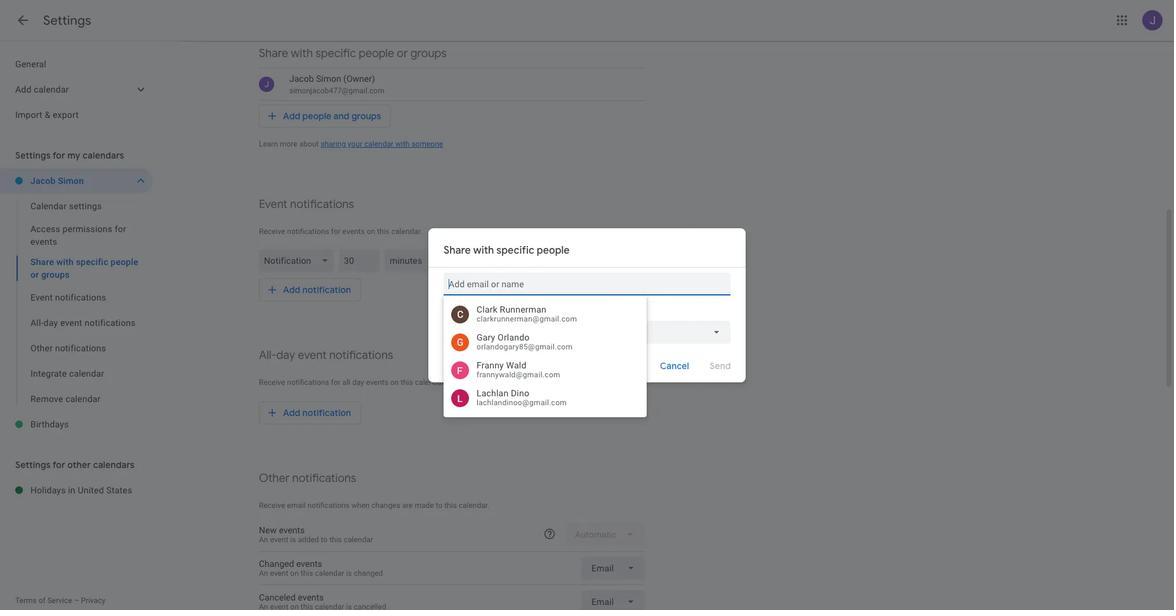Task type: vqa. For each thing, say whether or not it's contained in the screenshot.
topmost calendars
yes



Task type: describe. For each thing, give the bounding box(es) containing it.
tree containing general
[[0, 51, 152, 128]]

clark
[[477, 304, 498, 315]]

and
[[334, 110, 349, 122]]

this inside new events an event is added to this calendar
[[329, 536, 342, 544]]

1 horizontal spatial with
[[395, 140, 410, 148]]

changed
[[259, 559, 294, 569]]

add inside button
[[283, 110, 300, 122]]

event inside settings for my calendars tree
[[60, 318, 82, 328]]

is inside changed events an event on this calendar is changed
[[346, 569, 352, 578]]

0 vertical spatial event notifications
[[259, 197, 354, 212]]

calendar up birthdays tree item
[[65, 394, 101, 404]]

learn more about sharing your calendar with someone
[[259, 140, 443, 148]]

other notifications inside settings for my calendars tree
[[30, 343, 106, 353]]

settings for settings for other calendars
[[15, 459, 51, 471]]

calendar right your on the top left
[[364, 140, 393, 148]]

dino
[[511, 388, 529, 398]]

all- inside settings for my calendars tree
[[30, 318, 44, 328]]

holidays in united states
[[30, 485, 132, 496]]

holidays in united states tree item
[[0, 478, 152, 503]]

remove
[[30, 394, 63, 404]]

when
[[351, 501, 370, 510]]

groups inside button
[[352, 110, 381, 122]]

runnerman
[[500, 304, 546, 315]]

events inside new events an event is added to this calendar
[[279, 525, 305, 536]]

0 vertical spatial groups
[[410, 46, 447, 61]]

specific for share with specific people
[[496, 244, 534, 257]]

1 horizontal spatial event
[[259, 197, 287, 212]]

frannywald@gmail.com
[[477, 371, 560, 380]]

receive for all-
[[259, 378, 285, 387]]

go back image
[[15, 13, 30, 28]]

canceled events
[[259, 593, 324, 603]]

orlando
[[498, 332, 530, 342]]

settings heading
[[43, 13, 91, 29]]

add people and groups button
[[259, 105, 391, 128]]

settings for settings
[[43, 13, 91, 29]]

with for share with specific people
[[473, 244, 494, 257]]

1 vertical spatial calendar.
[[415, 378, 446, 387]]

service
[[47, 597, 72, 605]]

Add email or name text field
[[449, 273, 725, 295]]

learn
[[259, 140, 278, 148]]

event inside new events an event is added to this calendar
[[270, 536, 288, 544]]

events right all
[[366, 378, 388, 387]]

&
[[45, 110, 50, 120]]

more
[[280, 140, 297, 148]]

receive email notifications when changes are made to this calendar.
[[259, 501, 489, 510]]

your
[[348, 140, 362, 148]]

2 vertical spatial calendar.
[[459, 501, 489, 510]]

Permissions field
[[444, 321, 730, 344]]

integrate calendar
[[30, 369, 104, 379]]

are
[[402, 501, 413, 510]]

calendar
[[30, 201, 67, 211]]

for for calendar
[[115, 224, 126, 234]]

1 horizontal spatial other
[[259, 472, 290, 486]]

someone
[[411, 140, 443, 148]]

in
[[68, 485, 75, 496]]

about
[[299, 140, 319, 148]]

specific for share with specific people or groups
[[316, 46, 356, 61]]

receive notifications for all day events on this calendar.
[[259, 378, 446, 387]]

is inside new events an event is added to this calendar
[[290, 536, 296, 544]]

email
[[287, 501, 306, 510]]

privacy link
[[81, 597, 106, 605]]

2 add from the top
[[283, 284, 300, 296]]

2 add notification button from the top
[[259, 402, 361, 425]]

(owner)
[[343, 74, 375, 84]]

1 vertical spatial on
[[390, 378, 399, 387]]

2 notification from the top
[[302, 407, 351, 419]]

–
[[74, 597, 79, 605]]

jacob for jacob simon (owner) simonjacob477@gmail.com
[[289, 74, 314, 84]]

lachlandinoo@gmail.com
[[477, 399, 567, 408]]

holidays in united states link
[[30, 478, 152, 503]]

gary orlando orlandogary85@gmail.com
[[477, 332, 573, 352]]

simon for jacob simon (owner) simonjacob477@gmail.com
[[316, 74, 341, 84]]

simon for jacob simon
[[58, 176, 84, 186]]

jacob simon
[[30, 176, 84, 186]]

sharing your calendar with someone link
[[321, 140, 443, 148]]

people for share with specific people
[[537, 244, 570, 257]]

export
[[53, 110, 79, 120]]

clarkrunnerman@gmail.com
[[477, 315, 577, 324]]

Minutes in advance for notification number field
[[344, 249, 375, 272]]

integrate
[[30, 369, 67, 379]]

share with specific people or groups
[[259, 46, 447, 61]]

calendars for settings for other calendars
[[93, 459, 135, 471]]

birthdays
[[30, 419, 69, 430]]

changed events an event on this calendar is changed
[[259, 559, 383, 578]]

all
[[342, 378, 350, 387]]

event inside settings for my calendars tree
[[30, 293, 53, 303]]

permissions
[[63, 224, 112, 234]]

import
[[15, 110, 42, 120]]

list box containing clark runnerman
[[444, 300, 647, 412]]

1 horizontal spatial all-
[[259, 348, 276, 363]]

jacob simon (owner) simonjacob477@gmail.com
[[289, 74, 384, 95]]

on for events
[[290, 569, 299, 578]]

jacob simon tree item
[[0, 168, 152, 194]]

settings for other calendars
[[15, 459, 135, 471]]

people inside add people and groups button
[[302, 110, 331, 122]]

calendars for settings for my calendars
[[83, 150, 124, 161]]

cancel button
[[654, 351, 695, 381]]

share for share with specific people or groups
[[259, 46, 288, 61]]

for for all-
[[331, 378, 341, 387]]

settings for my calendars tree
[[0, 168, 152, 437]]

day inside settings for my calendars tree
[[44, 318, 58, 328]]

holidays
[[30, 485, 66, 496]]

of
[[39, 597, 45, 605]]

lachlan dino lachlandinoo@gmail.com
[[477, 388, 567, 408]]



Task type: locate. For each thing, give the bounding box(es) containing it.
1 vertical spatial calendars
[[93, 459, 135, 471]]

new
[[259, 525, 277, 536]]

event up 'changed'
[[270, 536, 288, 544]]

1 vertical spatial all-
[[259, 348, 276, 363]]

0 vertical spatial simon
[[316, 74, 341, 84]]

2 horizontal spatial people
[[537, 244, 570, 257]]

groups
[[410, 46, 447, 61], [352, 110, 381, 122]]

simon down settings for my calendars
[[58, 176, 84, 186]]

events up minutes in advance for notification number field
[[342, 227, 365, 236]]

1 vertical spatial add
[[283, 284, 300, 296]]

0 horizontal spatial to
[[321, 536, 328, 544]]

0 vertical spatial share
[[259, 46, 288, 61]]

add
[[283, 110, 300, 122], [283, 284, 300, 296], [283, 407, 300, 419]]

events right new
[[279, 525, 305, 536]]

settings up jacob simon
[[15, 150, 51, 161]]

calendar inside changed events an event on this calendar is changed
[[315, 569, 344, 578]]

an up canceled
[[259, 569, 268, 578]]

settings
[[43, 13, 91, 29], [15, 150, 51, 161], [15, 459, 51, 471]]

2 vertical spatial day
[[352, 378, 364, 387]]

add notification button down minutes in advance for notification number field
[[259, 279, 361, 301]]

events inside changed events an event on this calendar is changed
[[296, 559, 322, 569]]

calendar left changed
[[315, 569, 344, 578]]

1 horizontal spatial groups
[[410, 46, 447, 61]]

calendars up 'states'
[[93, 459, 135, 471]]

specific up jacob simon (owner) simonjacob477@gmail.com
[[316, 46, 356, 61]]

calendar down when
[[344, 536, 373, 544]]

simon inside jacob simon (owner) simonjacob477@gmail.com
[[316, 74, 341, 84]]

0 horizontal spatial other notifications
[[30, 343, 106, 353]]

people
[[359, 46, 394, 61], [302, 110, 331, 122], [537, 244, 570, 257]]

access permissions for events
[[30, 224, 126, 247]]

1 vertical spatial add notification button
[[259, 402, 361, 425]]

an for new events
[[259, 536, 268, 544]]

2 vertical spatial settings
[[15, 459, 51, 471]]

sharing
[[321, 140, 346, 148]]

on inside changed events an event on this calendar is changed
[[290, 569, 299, 578]]

0 vertical spatial an
[[259, 536, 268, 544]]

made
[[415, 501, 434, 510]]

calendar
[[364, 140, 393, 148], [69, 369, 104, 379], [65, 394, 101, 404], [344, 536, 373, 544], [315, 569, 344, 578]]

an for changed events
[[259, 569, 268, 578]]

1 horizontal spatial simon
[[316, 74, 341, 84]]

specific
[[316, 46, 356, 61], [496, 244, 534, 257]]

add notification down minutes in advance for notification number field
[[283, 284, 351, 296]]

event notifications inside settings for my calendars tree
[[30, 293, 106, 303]]

3 receive from the top
[[259, 501, 285, 510]]

an up 'changed'
[[259, 536, 268, 544]]

0 horizontal spatial share
[[259, 46, 288, 61]]

changes
[[371, 501, 400, 510]]

share
[[259, 46, 288, 61], [444, 244, 471, 257]]

to right added
[[321, 536, 328, 544]]

with up clark
[[473, 244, 494, 257]]

30 minutes before element
[[259, 247, 645, 275]]

0 vertical spatial notification
[[302, 284, 351, 296]]

1 vertical spatial is
[[346, 569, 352, 578]]

lachlan
[[477, 388, 509, 398]]

0 vertical spatial on
[[367, 227, 375, 236]]

calendar settings
[[30, 201, 102, 211]]

2 receive from the top
[[259, 378, 285, 387]]

2 horizontal spatial with
[[473, 244, 494, 257]]

settings right go back icon
[[43, 13, 91, 29]]

1 vertical spatial specific
[[496, 244, 534, 257]]

other notifications
[[30, 343, 106, 353], [259, 472, 356, 486]]

1 horizontal spatial people
[[359, 46, 394, 61]]

1 vertical spatial notification
[[302, 407, 351, 419]]

2 horizontal spatial on
[[390, 378, 399, 387]]

event up integrate calendar at the left bottom of page
[[60, 318, 82, 328]]

0 vertical spatial with
[[291, 46, 313, 61]]

event notifications up 'receive notifications for events on this calendar.'
[[259, 197, 354, 212]]

calendars right the my
[[83, 150, 124, 161]]

receive
[[259, 227, 285, 236], [259, 378, 285, 387], [259, 501, 285, 510]]

jacob inside jacob simon (owner) simonjacob477@gmail.com
[[289, 74, 314, 84]]

simon up simonjacob477@gmail.com
[[316, 74, 341, 84]]

event inside changed events an event on this calendar is changed
[[270, 569, 288, 578]]

1 vertical spatial to
[[321, 536, 328, 544]]

2 vertical spatial people
[[537, 244, 570, 257]]

an inside changed events an event on this calendar is changed
[[259, 569, 268, 578]]

simon inside "tree item"
[[58, 176, 84, 186]]

0 vertical spatial add
[[283, 110, 300, 122]]

0 horizontal spatial jacob
[[30, 176, 56, 186]]

2 vertical spatial with
[[473, 244, 494, 257]]

settings for my calendars
[[15, 150, 124, 161]]

for inside the access permissions for events
[[115, 224, 126, 234]]

jacob for jacob simon
[[30, 176, 56, 186]]

wald
[[506, 360, 526, 370]]

1 vertical spatial share
[[444, 244, 471, 257]]

0 vertical spatial calendars
[[83, 150, 124, 161]]

share with specific people
[[444, 244, 570, 257]]

specific up runnerman
[[496, 244, 534, 257]]

with left someone at the top of page
[[395, 140, 410, 148]]

events inside the access permissions for events
[[30, 237, 57, 247]]

1 vertical spatial day
[[276, 348, 295, 363]]

event notifications
[[259, 197, 354, 212], [30, 293, 106, 303]]

1 vertical spatial event notifications
[[30, 293, 106, 303]]

united
[[78, 485, 104, 496]]

0 vertical spatial other
[[30, 343, 53, 353]]

1 vertical spatial people
[[302, 110, 331, 122]]

calendar inside new events an event is added to this calendar
[[344, 536, 373, 544]]

notifications
[[290, 197, 354, 212], [287, 227, 329, 236], [55, 293, 106, 303], [85, 318, 136, 328], [55, 343, 106, 353], [329, 348, 393, 363], [287, 378, 329, 387], [292, 472, 356, 486], [307, 501, 350, 510]]

2 vertical spatial receive
[[259, 501, 285, 510]]

1 vertical spatial add notification
[[283, 407, 351, 419]]

this
[[377, 227, 389, 236], [401, 378, 413, 387], [444, 501, 457, 510], [329, 536, 342, 544], [301, 569, 313, 578]]

people left the and
[[302, 110, 331, 122]]

canceled
[[259, 593, 296, 603]]

on up minutes in advance for notification number field
[[367, 227, 375, 236]]

specific inside share with specific people dialog
[[496, 244, 534, 257]]

events down added
[[296, 559, 322, 569]]

add notification button down all
[[259, 402, 361, 425]]

event notifications down the access permissions for events
[[30, 293, 106, 303]]

share with specific people dialog
[[428, 228, 746, 382]]

1 vertical spatial groups
[[352, 110, 381, 122]]

settings
[[69, 201, 102, 211]]

0 vertical spatial all-day event notifications
[[30, 318, 136, 328]]

1 vertical spatial all-day event notifications
[[259, 348, 393, 363]]

0 vertical spatial event
[[259, 197, 287, 212]]

1 horizontal spatial all-day event notifications
[[259, 348, 393, 363]]

group containing calendar settings
[[0, 194, 152, 412]]

states
[[106, 485, 132, 496]]

list box
[[444, 300, 647, 412]]

0 horizontal spatial all-day event notifications
[[30, 318, 136, 328]]

events down changed events an event on this calendar is changed on the left
[[298, 593, 324, 603]]

0 horizontal spatial on
[[290, 569, 299, 578]]

notification
[[302, 284, 351, 296], [302, 407, 351, 419]]

1 vertical spatial simon
[[58, 176, 84, 186]]

0 vertical spatial add notification button
[[259, 279, 361, 301]]

0 horizontal spatial all-
[[30, 318, 44, 328]]

gary
[[477, 332, 495, 342]]

or
[[397, 46, 408, 61]]

1 an from the top
[[259, 536, 268, 544]]

to right made
[[436, 501, 442, 510]]

0 vertical spatial all-
[[30, 318, 44, 328]]

remove calendar
[[30, 394, 101, 404]]

0 vertical spatial jacob
[[289, 74, 314, 84]]

1 horizontal spatial is
[[346, 569, 352, 578]]

0 horizontal spatial other
[[30, 343, 53, 353]]

1 vertical spatial jacob
[[30, 176, 56, 186]]

1 receive from the top
[[259, 227, 285, 236]]

add people and groups
[[283, 110, 381, 122]]

2 vertical spatial add
[[283, 407, 300, 419]]

day
[[44, 318, 58, 328], [276, 348, 295, 363], [352, 378, 364, 387]]

other inside "group"
[[30, 343, 53, 353]]

events
[[342, 227, 365, 236], [30, 237, 57, 247], [366, 378, 388, 387], [279, 525, 305, 536], [296, 559, 322, 569], [298, 593, 324, 603]]

all-day event notifications inside settings for my calendars tree
[[30, 318, 136, 328]]

to
[[436, 501, 442, 510], [321, 536, 328, 544]]

on
[[367, 227, 375, 236], [390, 378, 399, 387], [290, 569, 299, 578]]

1 horizontal spatial other notifications
[[259, 472, 356, 486]]

birthdays tree item
[[0, 412, 152, 437]]

receive for event
[[259, 227, 285, 236]]

birthdays link
[[30, 412, 152, 437]]

on right all
[[390, 378, 399, 387]]

franny wald frannywald@gmail.com
[[477, 360, 560, 380]]

2 an from the top
[[259, 569, 268, 578]]

event
[[60, 318, 82, 328], [298, 348, 327, 363], [270, 536, 288, 544], [270, 569, 288, 578]]

2 horizontal spatial day
[[352, 378, 364, 387]]

other up email
[[259, 472, 290, 486]]

my
[[67, 150, 80, 161]]

settings up 'holidays'
[[15, 459, 51, 471]]

access
[[30, 224, 60, 234]]

with up jacob simon (owner) simonjacob477@gmail.com
[[291, 46, 313, 61]]

0 vertical spatial specific
[[316, 46, 356, 61]]

0 vertical spatial to
[[436, 501, 442, 510]]

added
[[298, 536, 319, 544]]

1 vertical spatial event
[[30, 293, 53, 303]]

general
[[15, 59, 46, 69]]

terms of service – privacy
[[15, 597, 106, 605]]

event up receive notifications for all day events on this calendar.
[[298, 348, 327, 363]]

other
[[30, 343, 53, 353], [259, 472, 290, 486]]

groups right "or"
[[410, 46, 447, 61]]

jacob up simonjacob477@gmail.com
[[289, 74, 314, 84]]

permissions
[[449, 307, 499, 317]]

receive for other
[[259, 501, 285, 510]]

terms
[[15, 597, 37, 605]]

0 horizontal spatial simon
[[58, 176, 84, 186]]

clark runnerman clarkrunnerman@gmail.com
[[477, 304, 577, 324]]

cancel
[[660, 360, 689, 372]]

on up canceled events
[[290, 569, 299, 578]]

1 horizontal spatial share
[[444, 244, 471, 257]]

0 vertical spatial add notification
[[283, 284, 351, 296]]

an inside new events an event is added to this calendar
[[259, 536, 268, 544]]

privacy
[[81, 597, 106, 605]]

people up add email or name text box
[[537, 244, 570, 257]]

with inside share with specific people dialog
[[473, 244, 494, 257]]

for for event
[[331, 227, 341, 236]]

changed
[[354, 569, 383, 578]]

settings for settings for my calendars
[[15, 150, 51, 161]]

add notification down all
[[283, 407, 351, 419]]

people left "or"
[[359, 46, 394, 61]]

0 horizontal spatial people
[[302, 110, 331, 122]]

this inside changed events an event on this calendar is changed
[[301, 569, 313, 578]]

0 horizontal spatial is
[[290, 536, 296, 544]]

1 horizontal spatial on
[[367, 227, 375, 236]]

1 vertical spatial other
[[259, 472, 290, 486]]

events down access
[[30, 237, 57, 247]]

simon
[[316, 74, 341, 84], [58, 176, 84, 186]]

is left changed
[[346, 569, 352, 578]]

0 vertical spatial calendar.
[[391, 227, 422, 236]]

event up canceled
[[270, 569, 288, 578]]

1 add notification from the top
[[283, 284, 351, 296]]

all-
[[30, 318, 44, 328], [259, 348, 276, 363]]

1 vertical spatial other notifications
[[259, 472, 356, 486]]

to inside new events an event is added to this calendar
[[321, 536, 328, 544]]

other up integrate
[[30, 343, 53, 353]]

jacob up calendar on the top
[[30, 176, 56, 186]]

1 add from the top
[[283, 110, 300, 122]]

calendar.
[[391, 227, 422, 236], [415, 378, 446, 387], [459, 501, 489, 510]]

notification down minutes in advance for notification number field
[[302, 284, 351, 296]]

1 vertical spatial receive
[[259, 378, 285, 387]]

franny
[[477, 360, 504, 370]]

0 horizontal spatial groups
[[352, 110, 381, 122]]

1 vertical spatial with
[[395, 140, 410, 148]]

other notifications up integrate calendar at the left bottom of page
[[30, 343, 106, 353]]

0 horizontal spatial event notifications
[[30, 293, 106, 303]]

is left added
[[290, 536, 296, 544]]

all-day event notifications up integrate calendar at the left bottom of page
[[30, 318, 136, 328]]

share inside dialog
[[444, 244, 471, 257]]

new events an event is added to this calendar
[[259, 525, 373, 544]]

0 horizontal spatial with
[[291, 46, 313, 61]]

1 horizontal spatial jacob
[[289, 74, 314, 84]]

1 horizontal spatial to
[[436, 501, 442, 510]]

0 vertical spatial receive
[[259, 227, 285, 236]]

3 add from the top
[[283, 407, 300, 419]]

1 horizontal spatial specific
[[496, 244, 534, 257]]

0 horizontal spatial specific
[[316, 46, 356, 61]]

1 vertical spatial an
[[259, 569, 268, 578]]

1 horizontal spatial day
[[276, 348, 295, 363]]

calendars
[[83, 150, 124, 161], [93, 459, 135, 471]]

1 add notification button from the top
[[259, 279, 361, 301]]

jacob inside "tree item"
[[30, 176, 56, 186]]

with
[[291, 46, 313, 61], [395, 140, 410, 148], [473, 244, 494, 257]]

group
[[0, 194, 152, 412]]

0 horizontal spatial day
[[44, 318, 58, 328]]

notification down all
[[302, 407, 351, 419]]

people inside share with specific people dialog
[[537, 244, 570, 257]]

is
[[290, 536, 296, 544], [346, 569, 352, 578]]

1 vertical spatial settings
[[15, 150, 51, 161]]

0 vertical spatial other notifications
[[30, 343, 106, 353]]

0 vertical spatial settings
[[43, 13, 91, 29]]

0 vertical spatial people
[[359, 46, 394, 61]]

1 horizontal spatial event notifications
[[259, 197, 354, 212]]

other
[[67, 459, 91, 471]]

2 vertical spatial on
[[290, 569, 299, 578]]

0 horizontal spatial event
[[30, 293, 53, 303]]

orlandogary85@gmail.com
[[477, 343, 573, 352]]

groups right the and
[[352, 110, 381, 122]]

on for notifications
[[367, 227, 375, 236]]

2 add notification from the top
[[283, 407, 351, 419]]

0 vertical spatial is
[[290, 536, 296, 544]]

with for share with specific people or groups
[[291, 46, 313, 61]]

import & export
[[15, 110, 79, 120]]

event
[[259, 197, 287, 212], [30, 293, 53, 303]]

other notifications up email
[[259, 472, 356, 486]]

calendar up the remove calendar
[[69, 369, 104, 379]]

terms of service link
[[15, 597, 72, 605]]

tree
[[0, 51, 152, 128]]

simonjacob477@gmail.com
[[289, 86, 384, 95]]

people for share with specific people or groups
[[359, 46, 394, 61]]

1 notification from the top
[[302, 284, 351, 296]]

add notification button
[[259, 279, 361, 301], [259, 402, 361, 425]]

tree item
[[0, 252, 152, 285]]

share for share with specific people
[[444, 244, 471, 257]]

0 vertical spatial day
[[44, 318, 58, 328]]

all-day event notifications up all
[[259, 348, 393, 363]]

receive notifications for events on this calendar.
[[259, 227, 422, 236]]



